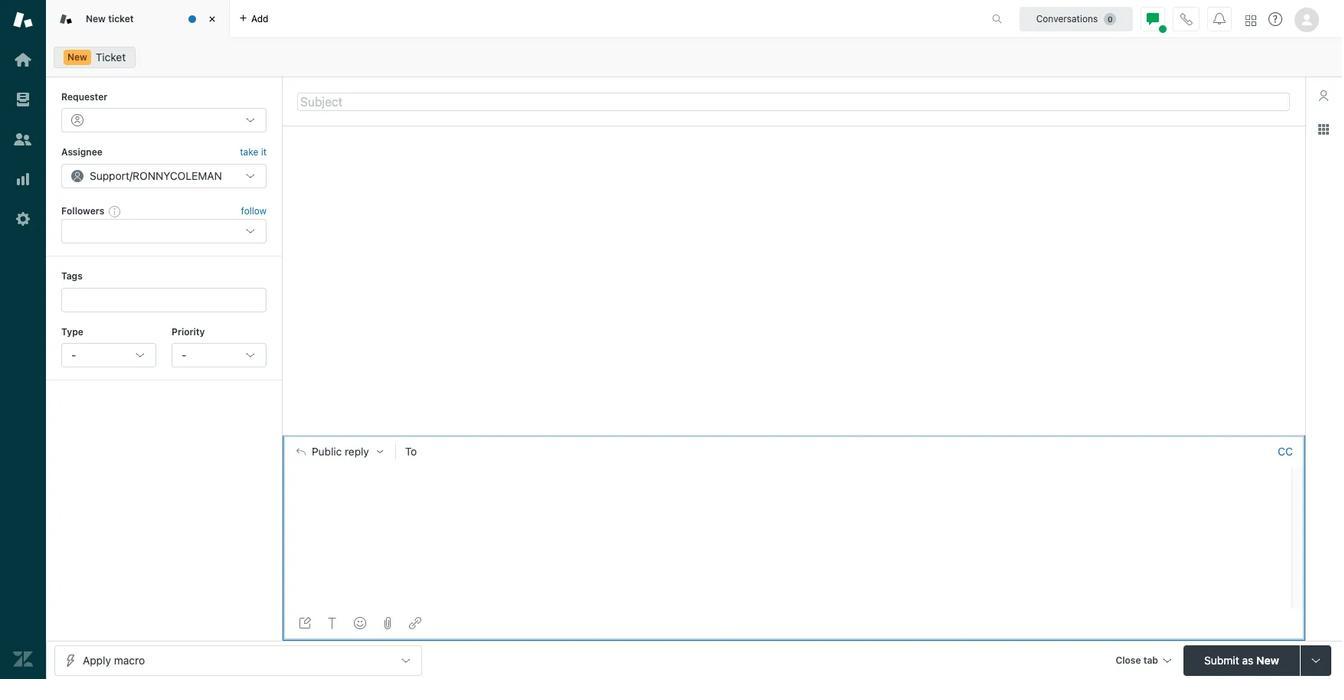 Task type: locate. For each thing, give the bounding box(es) containing it.
new inside secondary element
[[67, 51, 87, 63]]

submit
[[1204, 654, 1239, 667]]

0 vertical spatial new
[[86, 13, 106, 24]]

- button
[[61, 343, 156, 368], [172, 343, 267, 368]]

- for type
[[71, 348, 76, 362]]

- button for type
[[61, 343, 156, 368]]

Subject field
[[297, 92, 1290, 111]]

apply
[[83, 654, 111, 667]]

2 - button from the left
[[172, 343, 267, 368]]

draft mode image
[[299, 617, 311, 630]]

button displays agent's chat status as online. image
[[1147, 13, 1159, 25]]

- down "priority"
[[182, 348, 186, 362]]

Tags field
[[73, 292, 252, 308]]

2 - from the left
[[182, 348, 186, 362]]

conversations button
[[1020, 7, 1133, 31]]

new for new ticket
[[86, 13, 106, 24]]

- button down type
[[61, 343, 156, 368]]

Public reply composer text field
[[290, 468, 1287, 500]]

1 horizontal spatial -
[[182, 348, 186, 362]]

1 - from the left
[[71, 348, 76, 362]]

it
[[261, 147, 267, 158]]

cc
[[1278, 445, 1293, 458]]

insert emojis image
[[354, 617, 366, 630]]

ticket
[[96, 51, 126, 64]]

as
[[1242, 654, 1253, 667]]

-
[[71, 348, 76, 362], [182, 348, 186, 362]]

format text image
[[326, 617, 339, 630]]

follow
[[241, 205, 267, 217]]

0 horizontal spatial -
[[71, 348, 76, 362]]

new for new
[[67, 51, 87, 63]]

assignee element
[[61, 164, 267, 188]]

new inside tab
[[86, 13, 106, 24]]

1 horizontal spatial - button
[[172, 343, 267, 368]]

tabs tab list
[[46, 0, 976, 38]]

new ticket
[[86, 13, 134, 24]]

- button down "priority"
[[172, 343, 267, 368]]

- down type
[[71, 348, 76, 362]]

views image
[[13, 90, 33, 110]]

/
[[129, 169, 133, 182]]

1 - button from the left
[[61, 343, 156, 368]]

ticket
[[108, 13, 134, 24]]

take it button
[[240, 145, 267, 161]]

type
[[61, 326, 83, 337]]

reply
[[345, 446, 369, 458]]

followers
[[61, 205, 104, 217]]

zendesk image
[[13, 650, 33, 669]]

assignee
[[61, 147, 103, 158]]

get help image
[[1268, 12, 1282, 26]]

new
[[86, 13, 106, 24], [67, 51, 87, 63], [1256, 654, 1279, 667]]

0 horizontal spatial - button
[[61, 343, 156, 368]]

tags
[[61, 271, 83, 282]]

tab
[[1143, 655, 1158, 666]]

zendesk products image
[[1245, 15, 1256, 26]]

1 vertical spatial new
[[67, 51, 87, 63]]

requester element
[[61, 108, 267, 133]]

apply macro
[[83, 654, 145, 667]]



Task type: describe. For each thing, give the bounding box(es) containing it.
followers element
[[61, 219, 267, 244]]

to
[[405, 445, 417, 458]]

add attachment image
[[381, 617, 394, 630]]

support
[[90, 169, 129, 182]]

close tab
[[1116, 655, 1158, 666]]

add
[[251, 13, 268, 24]]

conversations
[[1036, 13, 1098, 24]]

minimize composer image
[[787, 429, 800, 441]]

ronnycoleman
[[133, 169, 222, 182]]

follow button
[[241, 204, 267, 218]]

add link (cmd k) image
[[409, 617, 421, 630]]

submit as new
[[1204, 654, 1279, 667]]

customer context image
[[1317, 90, 1330, 102]]

macro
[[114, 654, 145, 667]]

zendesk support image
[[13, 10, 33, 30]]

new ticket tab
[[46, 0, 230, 38]]

main element
[[0, 0, 46, 679]]

customers image
[[13, 129, 33, 149]]

close
[[1116, 655, 1141, 666]]

close image
[[205, 11, 220, 27]]

admin image
[[13, 209, 33, 229]]

close tab button
[[1109, 645, 1177, 678]]

- button for priority
[[172, 343, 267, 368]]

add button
[[230, 0, 278, 38]]

public
[[312, 446, 342, 458]]

cc button
[[1278, 445, 1293, 459]]

take it
[[240, 147, 267, 158]]

displays possible ticket submission types image
[[1310, 655, 1322, 667]]

get started image
[[13, 50, 33, 70]]

apps image
[[1317, 123, 1330, 136]]

support / ronnycoleman
[[90, 169, 222, 182]]

info on adding followers image
[[109, 205, 121, 218]]

requester
[[61, 91, 108, 103]]

2 vertical spatial new
[[1256, 654, 1279, 667]]

notifications image
[[1213, 13, 1226, 25]]

- for priority
[[182, 348, 186, 362]]

secondary element
[[46, 42, 1342, 73]]

take
[[240, 147, 258, 158]]

reporting image
[[13, 169, 33, 189]]

public reply button
[[283, 436, 395, 468]]

priority
[[172, 326, 205, 337]]

public reply
[[312, 446, 369, 458]]



Task type: vqa. For each thing, say whether or not it's contained in the screenshot.
1st '-' POPUP BUTTON from the right
yes



